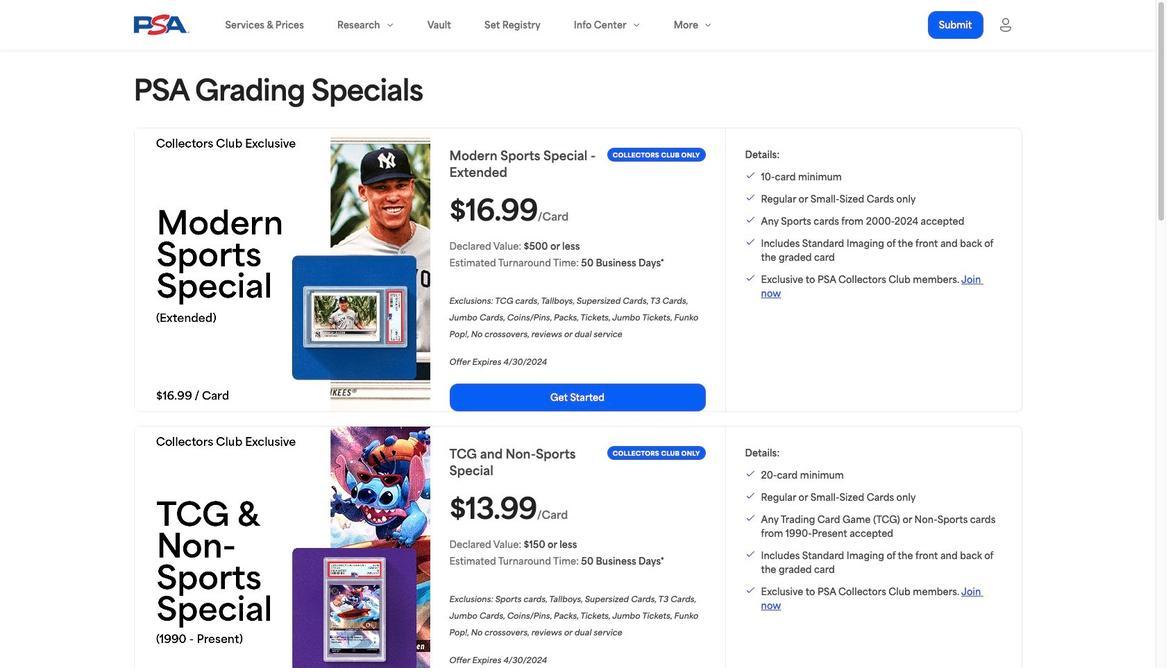 Task type: locate. For each thing, give the bounding box(es) containing it.
psa home page image
[[134, 15, 189, 35]]

account image
[[998, 17, 1014, 33]]



Task type: describe. For each thing, give the bounding box(es) containing it.
cookie consent banner dialog
[[0, 619, 1156, 669]]



